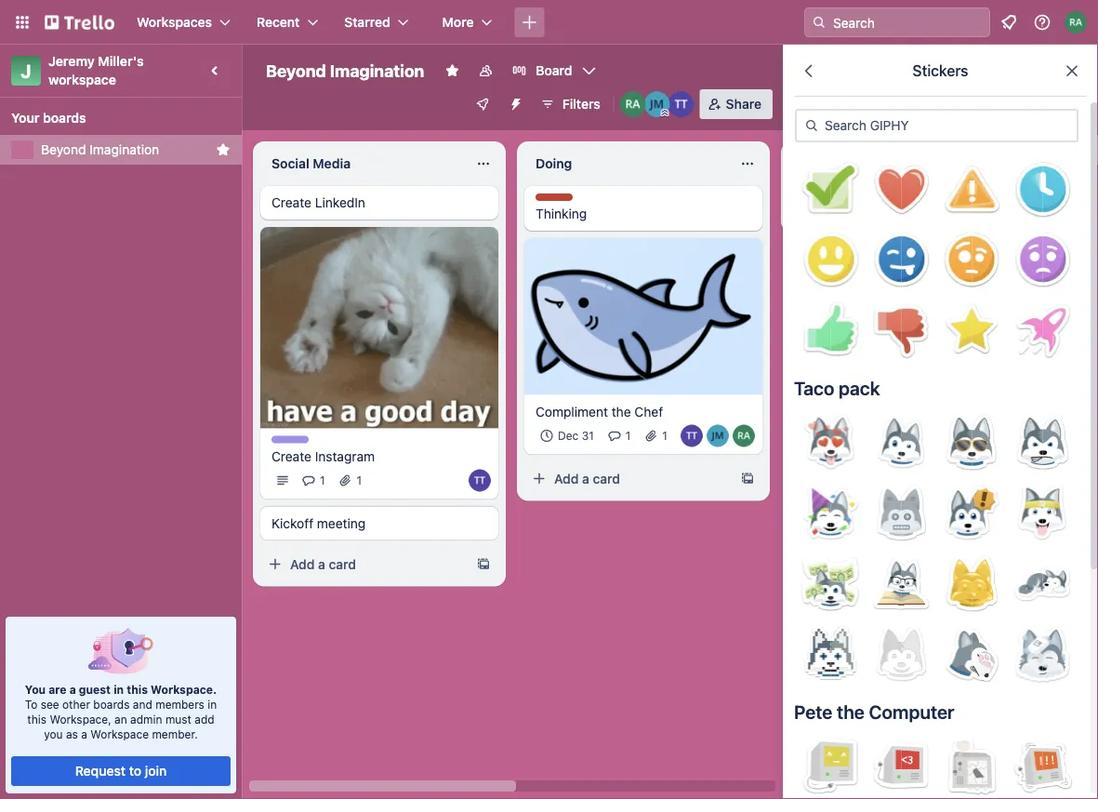 Task type: describe. For each thing, give the bounding box(es) containing it.
starred
[[345, 14, 391, 30]]

kickoff meeting link
[[272, 514, 488, 533]]

chef
[[635, 404, 664, 419]]

create board or workspace image
[[521, 13, 539, 32]]

kickoff meeting
[[272, 515, 366, 531]]

to
[[129, 763, 142, 779]]

create for create linkedin
[[272, 195, 312, 210]]

search image
[[812, 15, 827, 30]]

taco
[[795, 377, 835, 399]]

card for doing
[[593, 471, 621, 486]]

your boards
[[11, 110, 86, 126]]

1 horizontal spatial ruby anderson (rubyanderson7) image
[[733, 425, 756, 447]]

dec 31
[[558, 430, 594, 443]]

add a card for social media
[[290, 556, 356, 572]]

must
[[166, 713, 192, 726]]

create linkedin
[[272, 195, 366, 210]]

color: purple, title: none image
[[272, 436, 309, 443]]

taco pack
[[795, 377, 881, 399]]

0 horizontal spatial terry turtle (terryturtle) image
[[469, 469, 491, 492]]

0 horizontal spatial boards
[[43, 110, 86, 126]]

pete
[[795, 701, 833, 723]]

board
[[536, 63, 573, 78]]

add
[[195, 713, 215, 726]]

member.
[[152, 728, 198, 741]]

create instagram
[[272, 448, 375, 464]]

board button
[[505, 56, 604, 86]]

star or unstar board image
[[445, 63, 460, 78]]

media
[[313, 156, 351, 171]]

pete the computer
[[795, 701, 955, 723]]

Dec 31 checkbox
[[536, 425, 600, 447]]

sm image
[[803, 116, 822, 135]]

compliment the chef
[[536, 404, 664, 419]]

linkedin
[[315, 195, 366, 210]]

workspace
[[91, 728, 149, 741]]

create from template… image for social media
[[476, 557, 491, 572]]

guest
[[79, 683, 111, 696]]

filters
[[563, 96, 601, 112]]

j
[[21, 60, 31, 81]]

your
[[11, 110, 40, 126]]

dec
[[558, 430, 579, 443]]

create from template… image for doing
[[741, 471, 756, 486]]

Search field
[[827, 8, 990, 36]]

filters button
[[535, 89, 606, 119]]

recent
[[257, 14, 300, 30]]

1 left terry turtle (terryturtle) image
[[663, 430, 668, 443]]

1 down compliment the chef link
[[626, 430, 631, 443]]

add a card for doing
[[555, 471, 621, 486]]

a down kickoff meeting
[[318, 556, 326, 572]]

meeting
[[317, 515, 366, 531]]

imagination inside beyond imagination text box
[[330, 60, 425, 80]]

see
[[41, 698, 59, 711]]

computer
[[870, 701, 955, 723]]

this member is an admin of this board. image
[[661, 109, 670, 117]]

social media
[[272, 156, 351, 171]]

jeremy
[[48, 54, 95, 69]]

starred icon image
[[216, 142, 231, 157]]

a right the are
[[69, 683, 76, 696]]

share
[[726, 96, 762, 112]]

the for pete
[[837, 701, 865, 723]]

beyond inside the beyond imagination link
[[41, 142, 86, 157]]

thoughts
[[536, 194, 587, 208]]

workspace.
[[151, 683, 217, 696]]

beyond imagination link
[[41, 141, 208, 159]]

add for social media
[[290, 556, 315, 572]]

workspace visible image
[[479, 63, 494, 78]]

ruby anderson (rubyanderson7) image
[[1065, 11, 1088, 33]]

admin
[[130, 713, 162, 726]]

a down 31
[[583, 471, 590, 486]]

open information menu image
[[1034, 13, 1052, 32]]

1 down create instagram
[[320, 474, 325, 487]]

1 vertical spatial this
[[27, 713, 47, 726]]

workspaces
[[137, 14, 212, 30]]

kickoff
[[272, 515, 314, 531]]

are
[[49, 683, 67, 696]]

more button
[[431, 7, 504, 37]]

0 horizontal spatial in
[[114, 683, 124, 696]]

members
[[156, 698, 205, 711]]

terry turtle (terryturtle) image
[[681, 425, 703, 447]]



Task type: vqa. For each thing, say whether or not it's contained in the screenshot.
give us feedback!
no



Task type: locate. For each thing, give the bounding box(es) containing it.
jeremy miller (jeremymiller198) image
[[707, 425, 730, 447]]

imagination
[[330, 60, 425, 80], [90, 142, 159, 157]]

0 vertical spatial beyond
[[266, 60, 326, 80]]

0 vertical spatial imagination
[[330, 60, 425, 80]]

this down "to"
[[27, 713, 47, 726]]

add for doing
[[555, 471, 579, 486]]

0 horizontal spatial this
[[27, 713, 47, 726]]

pack
[[839, 377, 881, 399]]

1 horizontal spatial imagination
[[330, 60, 425, 80]]

1 horizontal spatial add a card
[[555, 471, 621, 486]]

stickers
[[913, 62, 969, 80]]

1 vertical spatial add
[[290, 556, 315, 572]]

color: bold red, title: "thoughts" element
[[536, 194, 587, 208]]

add down dec 31 option
[[555, 471, 579, 486]]

beyond imagination down your boards with 1 items element
[[41, 142, 159, 157]]

1 vertical spatial ruby anderson (rubyanderson7) image
[[733, 425, 756, 447]]

doing
[[536, 156, 573, 171]]

1 horizontal spatial the
[[837, 701, 865, 723]]

boards inside you are a guest in this workspace. to see other boards and members in this workspace, an admin must add you as a workspace member.
[[93, 698, 130, 711]]

terry turtle (terryturtle) image
[[669, 91, 695, 117], [469, 469, 491, 492]]

card down 31
[[593, 471, 621, 486]]

0 vertical spatial beyond imagination
[[266, 60, 425, 80]]

add down kickoff
[[290, 556, 315, 572]]

1 vertical spatial beyond imagination
[[41, 142, 159, 157]]

Board name text field
[[257, 56, 434, 86]]

beyond down recent popup button
[[266, 60, 326, 80]]

imagination down your boards with 1 items element
[[90, 142, 159, 157]]

1 horizontal spatial this
[[127, 683, 148, 696]]

thoughts thinking
[[536, 194, 587, 221]]

1 create from the top
[[272, 195, 312, 210]]

create linkedin link
[[272, 194, 488, 212]]

add a card button for social media
[[261, 549, 469, 579]]

the left chef
[[612, 404, 631, 419]]

boards up an
[[93, 698, 130, 711]]

add
[[555, 471, 579, 486], [290, 556, 315, 572]]

create instagram link
[[272, 447, 488, 466]]

1 horizontal spatial beyond
[[266, 60, 326, 80]]

you
[[44, 728, 63, 741]]

imagination inside the beyond imagination link
[[90, 142, 159, 157]]

1 horizontal spatial boards
[[93, 698, 130, 711]]

0 horizontal spatial beyond imagination
[[41, 142, 159, 157]]

a right as
[[81, 728, 87, 741]]

0 horizontal spatial add
[[290, 556, 315, 572]]

add a card down kickoff meeting
[[290, 556, 356, 572]]

card for social media
[[329, 556, 356, 572]]

create down color: purple, title: none image
[[272, 448, 312, 464]]

1 horizontal spatial create from template… image
[[741, 471, 756, 486]]

add a card button down the kickoff meeting link
[[261, 549, 469, 579]]

more
[[443, 14, 474, 30]]

miller's
[[98, 54, 144, 69]]

create from template… image
[[741, 471, 756, 486], [476, 557, 491, 572]]

0 notifications image
[[998, 11, 1021, 33]]

in up the add
[[208, 698, 217, 711]]

this
[[127, 683, 148, 696], [27, 713, 47, 726]]

1 vertical spatial the
[[837, 701, 865, 723]]

0 horizontal spatial beyond
[[41, 142, 86, 157]]

you
[[25, 683, 46, 696]]

workspace,
[[50, 713, 111, 726]]

thinking
[[536, 206, 587, 221]]

other
[[62, 698, 90, 711]]

create for create instagram
[[272, 448, 312, 464]]

0 horizontal spatial add a card button
[[261, 549, 469, 579]]

beyond imagination inside text box
[[266, 60, 425, 80]]

0 vertical spatial add a card
[[555, 471, 621, 486]]

1 horizontal spatial card
[[593, 471, 621, 486]]

0 vertical spatial card
[[593, 471, 621, 486]]

request
[[75, 763, 126, 779]]

primary element
[[0, 0, 1099, 45]]

to
[[25, 698, 37, 711]]

add a card down 31
[[555, 471, 621, 486]]

31
[[582, 430, 594, 443]]

0 horizontal spatial add a card
[[290, 556, 356, 572]]

workspace navigation collapse icon image
[[203, 58, 229, 84]]

imagination down starred popup button
[[330, 60, 425, 80]]

the for compliment
[[612, 404, 631, 419]]

in right guest
[[114, 683, 124, 696]]

ruby anderson (rubyanderson7) image right jeremy miller (jeremymiller198) image
[[733, 425, 756, 447]]

add a card button for doing
[[525, 464, 733, 494]]

beyond inside beyond imagination text box
[[266, 60, 326, 80]]

create down social
[[272, 195, 312, 210]]

add a card button down 31
[[525, 464, 733, 494]]

starred button
[[333, 7, 420, 37]]

request to join
[[75, 763, 167, 779]]

1 horizontal spatial in
[[208, 698, 217, 711]]

an
[[115, 713, 127, 726]]

card down meeting
[[329, 556, 356, 572]]

power ups image
[[475, 97, 490, 112]]

add a card
[[555, 471, 621, 486], [290, 556, 356, 572]]

as
[[66, 728, 78, 741]]

request to join button
[[11, 756, 231, 786]]

boards right your
[[43, 110, 86, 126]]

a
[[583, 471, 590, 486], [318, 556, 326, 572], [69, 683, 76, 696], [81, 728, 87, 741]]

0 vertical spatial add a card button
[[525, 464, 733, 494]]

0 vertical spatial in
[[114, 683, 124, 696]]

create
[[272, 195, 312, 210], [272, 448, 312, 464]]

beyond down 'your boards'
[[41, 142, 86, 157]]

0 horizontal spatial imagination
[[90, 142, 159, 157]]

workspaces button
[[126, 7, 242, 37]]

1 vertical spatial beyond
[[41, 142, 86, 157]]

1 vertical spatial in
[[208, 698, 217, 711]]

beyond
[[266, 60, 326, 80], [41, 142, 86, 157]]

Social Media text field
[[261, 149, 465, 179]]

0 horizontal spatial the
[[612, 404, 631, 419]]

add a card button
[[525, 464, 733, 494], [261, 549, 469, 579]]

1 vertical spatial create
[[272, 448, 312, 464]]

1 vertical spatial card
[[329, 556, 356, 572]]

instagram
[[315, 448, 375, 464]]

thinking link
[[536, 205, 752, 223]]

1 horizontal spatial add a card button
[[525, 464, 733, 494]]

Search GIPHY text field
[[796, 109, 1079, 142]]

Doing text field
[[525, 149, 730, 179]]

jeremy miller (jeremymiller198) image
[[645, 91, 671, 117]]

compliment
[[536, 404, 609, 419]]

0 horizontal spatial create from template… image
[[476, 557, 491, 572]]

1 vertical spatial add a card button
[[261, 549, 469, 579]]

this up and
[[127, 683, 148, 696]]

card
[[593, 471, 621, 486], [329, 556, 356, 572]]

0 vertical spatial create
[[272, 195, 312, 210]]

0 horizontal spatial card
[[329, 556, 356, 572]]

in
[[114, 683, 124, 696], [208, 698, 217, 711]]

back to home image
[[45, 7, 114, 37]]

0 vertical spatial the
[[612, 404, 631, 419]]

ruby anderson (rubyanderson7) image
[[620, 91, 646, 117], [733, 425, 756, 447]]

1
[[626, 430, 631, 443], [663, 430, 668, 443], [320, 474, 325, 487], [357, 474, 362, 487]]

recent button
[[246, 7, 330, 37]]

0 vertical spatial create from template… image
[[741, 471, 756, 486]]

0 vertical spatial add
[[555, 471, 579, 486]]

0 vertical spatial this
[[127, 683, 148, 696]]

the
[[612, 404, 631, 419], [837, 701, 865, 723]]

1 down instagram
[[357, 474, 362, 487]]

1 vertical spatial terry turtle (terryturtle) image
[[469, 469, 491, 492]]

1 vertical spatial add a card
[[290, 556, 356, 572]]

compliment the chef link
[[536, 403, 752, 421]]

your boards with 1 items element
[[11, 107, 221, 129]]

jeremy miller's workspace
[[48, 54, 147, 87]]

1 horizontal spatial add
[[555, 471, 579, 486]]

1 horizontal spatial terry turtle (terryturtle) image
[[669, 91, 695, 117]]

share button
[[700, 89, 773, 119]]

0 vertical spatial boards
[[43, 110, 86, 126]]

beyond imagination down starred
[[266, 60, 425, 80]]

the right pete
[[837, 701, 865, 723]]

social
[[272, 156, 310, 171]]

1 vertical spatial boards
[[93, 698, 130, 711]]

0 horizontal spatial ruby anderson (rubyanderson7) image
[[620, 91, 646, 117]]

0 vertical spatial terry turtle (terryturtle) image
[[669, 91, 695, 117]]

join
[[145, 763, 167, 779]]

boards
[[43, 110, 86, 126], [93, 698, 130, 711]]

beyond imagination
[[266, 60, 425, 80], [41, 142, 159, 157]]

automation image
[[501, 89, 527, 115]]

1 vertical spatial imagination
[[90, 142, 159, 157]]

you are a guest in this workspace. to see other boards and members in this workspace, an admin must add you as a workspace member.
[[25, 683, 217, 741]]

1 vertical spatial create from template… image
[[476, 557, 491, 572]]

2 create from the top
[[272, 448, 312, 464]]

1 horizontal spatial beyond imagination
[[266, 60, 425, 80]]

0 vertical spatial ruby anderson (rubyanderson7) image
[[620, 91, 646, 117]]

ruby anderson (rubyanderson7) image left this member is an admin of this board. image
[[620, 91, 646, 117]]

and
[[133, 698, 152, 711]]

workspace
[[48, 72, 116, 87]]



